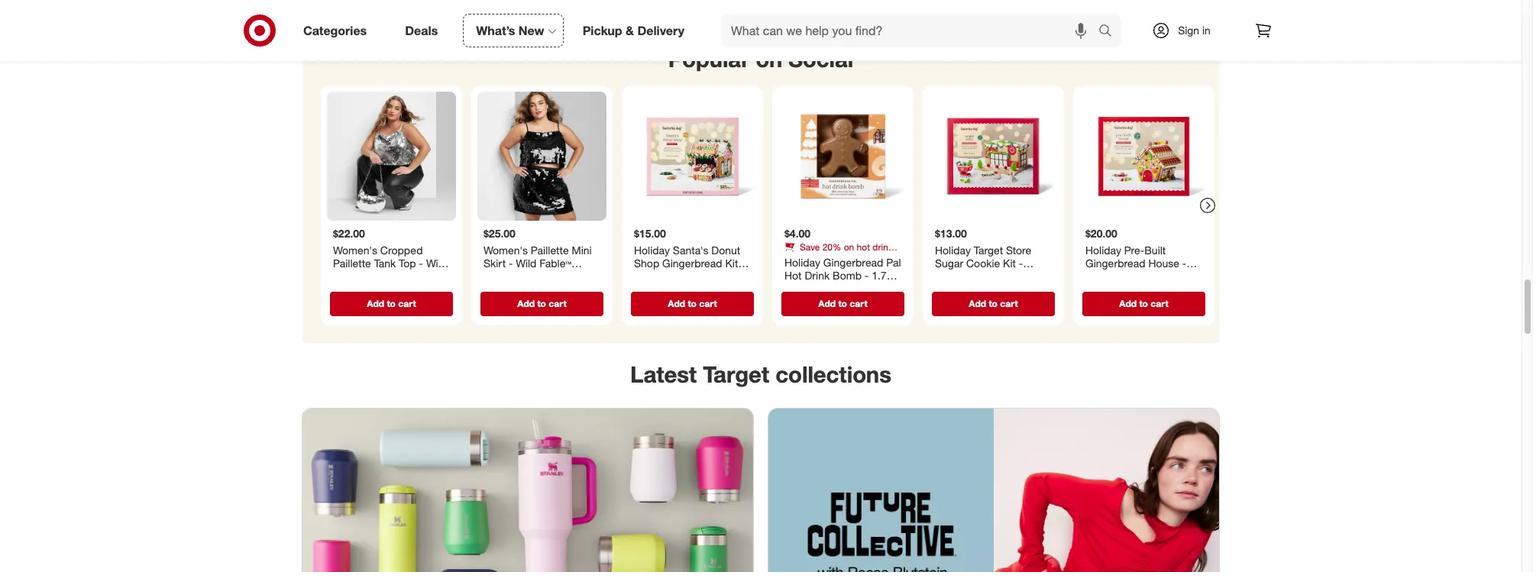 Task type: vqa. For each thing, say whether or not it's contained in the screenshot.
Cart
yes



Task type: describe. For each thing, give the bounding box(es) containing it.
favorite inside holiday gingerbread pal hot drink bomb - 1.7oz - favorite day™
[[792, 282, 830, 295]]

kit for donut
[[725, 256, 738, 269]]

on inside the save 20% on hot drink bombs
[[844, 241, 854, 252]]

top
[[399, 256, 416, 269]]

gingerbread inside holiday gingerbread pal hot drink bomb - 1.7oz - favorite day™
[[824, 255, 884, 268]]

what's
[[476, 23, 515, 38]]

- down hot
[[785, 282, 789, 295]]

deals link
[[392, 14, 457, 47]]

add to cart for women's cropped paillette tank top - wild fable™ silver 2x
[[367, 297, 416, 309]]

skirt
[[484, 256, 506, 269]]

to for holiday target store sugar cookie kit - 29.7oz - favorite day™
[[989, 297, 998, 309]]

holiday santa's donut shop gingerbread kit - 27.5oz - favorite day™ image
[[628, 91, 757, 221]]

cart for women's cropped paillette tank top - wild fable™ silver 2x
[[398, 297, 416, 309]]

$22.00
[[333, 227, 365, 240]]

cookie
[[966, 256, 1000, 269]]

what's new
[[476, 23, 544, 38]]

fable™ inside $25.00 women's paillette mini skirt - wild fable™ black 3x
[[540, 256, 571, 269]]

to for holiday pre-built gingerbread house - 29.8oz - favorite day™
[[1139, 297, 1148, 309]]

$20.00
[[1086, 227, 1118, 240]]

gingerbread inside $15.00 holiday santa's donut shop gingerbread kit - 27.5oz - favorite day™
[[662, 256, 722, 269]]

popular on social
[[668, 45, 854, 73]]

$15.00 holiday santa's donut shop gingerbread kit - 27.5oz - favorite day™
[[634, 227, 745, 283]]

wild inside $25.00 women's paillette mini skirt - wild fable™ black 3x
[[516, 256, 537, 269]]

sign in link
[[1139, 14, 1235, 47]]

holiday pre-built gingerbread house - 29.8oz - favorite day™ image
[[1080, 91, 1209, 221]]

hot
[[857, 241, 870, 252]]

3x
[[513, 270, 526, 283]]

donut
[[712, 243, 741, 256]]

deals
[[405, 23, 438, 38]]

save 20% on hot drink bombs
[[785, 241, 893, 264]]

day™ inside $15.00 holiday santa's donut shop gingerbread kit - 27.5oz - favorite day™
[[717, 270, 741, 283]]

shop
[[634, 256, 660, 269]]

women's paillette mini skirt - wild fable™ black 3x image
[[478, 91, 607, 221]]

What can we help you find? suggestions appear below search field
[[722, 14, 1102, 47]]

add to cart button for women's paillette mini skirt - wild fable™ black 3x
[[481, 291, 604, 316]]

add to cart button for holiday santa's donut shop gingerbread kit - 27.5oz - favorite day™
[[631, 291, 754, 316]]

store
[[1006, 243, 1032, 256]]

0 horizontal spatial on
[[756, 45, 783, 73]]

add for holiday target store sugar cookie kit - 29.7oz - favorite day™
[[969, 297, 986, 309]]

kit for store
[[1003, 256, 1016, 269]]

new
[[519, 23, 544, 38]]

- right house
[[1183, 256, 1187, 269]]

built
[[1145, 243, 1166, 256]]

categories link
[[290, 14, 386, 47]]

cart for holiday santa's donut shop gingerbread kit - 27.5oz - favorite day™
[[699, 297, 717, 309]]

cart for holiday gingerbread pal hot drink bomb - 1.7oz - favorite day™
[[850, 297, 868, 309]]

to for holiday santa's donut shop gingerbread kit - 27.5oz - favorite day™
[[688, 297, 697, 309]]

&
[[626, 23, 634, 38]]

27.5oz
[[634, 270, 666, 283]]

day™ inside $20.00 holiday pre-built gingerbread house - 29.8oz - favorite day™
[[1168, 270, 1193, 283]]

29.8oz
[[1086, 270, 1118, 283]]

add to cart for women's paillette mini skirt - wild fable™ black 3x
[[517, 297, 567, 309]]

add for holiday gingerbread pal hot drink bomb - 1.7oz - favorite day™
[[819, 297, 836, 309]]

cart for holiday target store sugar cookie kit - 29.7oz - favorite day™
[[1000, 297, 1018, 309]]

favorite inside $20.00 holiday pre-built gingerbread house - 29.8oz - favorite day™
[[1128, 270, 1166, 283]]

future collective with reese blutstein image
[[769, 409, 1219, 572]]

pal
[[886, 255, 901, 268]]

popular
[[668, 45, 750, 73]]

$20.00 holiday pre-built gingerbread house - 29.8oz - favorite day™
[[1086, 227, 1193, 283]]

day™ inside '$13.00 holiday target store sugar cookie kit - 29.7oz - favorite day™'
[[1018, 270, 1042, 283]]

add to cart for holiday gingerbread pal hot drink bomb - 1.7oz - favorite day™
[[819, 297, 868, 309]]

- left hot
[[741, 256, 745, 269]]

add for women's cropped paillette tank top - wild fable™ silver 2x
[[367, 297, 384, 309]]

pickup & delivery link
[[570, 14, 704, 47]]

cart for women's paillette mini skirt - wild fable™ black 3x
[[549, 297, 567, 309]]

collections
[[776, 361, 892, 388]]

delivery
[[638, 23, 685, 38]]

search
[[1092, 24, 1129, 39]]

favorite inside $15.00 holiday santa's donut shop gingerbread kit - 27.5oz - favorite day™
[[676, 270, 714, 283]]

drink
[[805, 269, 830, 282]]

holiday for sugar
[[935, 243, 971, 256]]

1.7oz
[[872, 269, 898, 282]]

categories
[[303, 23, 367, 38]]

- right 27.5oz
[[669, 270, 673, 283]]

sign in
[[1178, 24, 1211, 37]]



Task type: locate. For each thing, give the bounding box(es) containing it.
paillette inside $22.00 women's cropped paillette tank top - wild fable™ silver 2x
[[333, 256, 371, 269]]

3 cart from the left
[[699, 297, 717, 309]]

add to cart for holiday pre-built gingerbread house - 29.8oz - favorite day™
[[1120, 297, 1169, 309]]

hot
[[785, 269, 802, 282]]

1 vertical spatial on
[[844, 241, 854, 252]]

add for women's paillette mini skirt - wild fable™ black 3x
[[517, 297, 535, 309]]

$25.00 women's paillette mini skirt - wild fable™ black 3x
[[484, 227, 592, 283]]

1 horizontal spatial kit
[[1003, 256, 1016, 269]]

silver
[[368, 270, 394, 283]]

day™ down donut
[[717, 270, 741, 283]]

favorite down cookie
[[977, 270, 1015, 283]]

women's up 'skirt'
[[484, 243, 528, 256]]

6 to from the left
[[1139, 297, 1148, 309]]

to down $15.00 holiday santa's donut shop gingerbread kit - 27.5oz - favorite day™
[[688, 297, 697, 309]]

0 vertical spatial fable™
[[540, 256, 571, 269]]

add to cart button for holiday pre-built gingerbread house - 29.8oz - favorite day™
[[1083, 291, 1206, 316]]

add for holiday santa's donut shop gingerbread kit - 27.5oz - favorite day™
[[668, 297, 685, 309]]

20%
[[823, 241, 841, 252]]

4 cart from the left
[[850, 297, 868, 309]]

kit inside $15.00 holiday santa's donut shop gingerbread kit - 27.5oz - favorite day™
[[725, 256, 738, 269]]

holiday up 'shop'
[[634, 243, 670, 256]]

drink
[[873, 241, 893, 252]]

holiday inside $15.00 holiday santa's donut shop gingerbread kit - 27.5oz - favorite day™
[[634, 243, 670, 256]]

- down cookie
[[970, 270, 974, 283]]

wild inside $22.00 women's cropped paillette tank top - wild fable™ silver 2x
[[426, 256, 447, 269]]

target right the "latest"
[[703, 361, 769, 388]]

2 cart from the left
[[549, 297, 567, 309]]

target up cookie
[[974, 243, 1003, 256]]

5 add from the left
[[969, 297, 986, 309]]

kit
[[725, 256, 738, 269], [1003, 256, 1016, 269]]

women's inside $25.00 women's paillette mini skirt - wild fable™ black 3x
[[484, 243, 528, 256]]

wild
[[426, 256, 447, 269], [516, 256, 537, 269]]

holiday inside $20.00 holiday pre-built gingerbread house - 29.8oz - favorite day™
[[1086, 243, 1122, 256]]

favorite inside '$13.00 holiday target store sugar cookie kit - 29.7oz - favorite day™'
[[977, 270, 1015, 283]]

pickup & delivery
[[583, 23, 685, 38]]

add to cart for holiday santa's donut shop gingerbread kit - 27.5oz - favorite day™
[[668, 297, 717, 309]]

to
[[387, 297, 396, 309], [537, 297, 546, 309], [688, 297, 697, 309], [838, 297, 847, 309], [989, 297, 998, 309], [1139, 297, 1148, 309]]

4 add to cart from the left
[[819, 297, 868, 309]]

gingerbread up bomb
[[824, 255, 884, 268]]

carousel region
[[303, 33, 1219, 343]]

save
[[800, 241, 820, 252]]

add down 'silver'
[[367, 297, 384, 309]]

-
[[419, 256, 423, 269], [509, 256, 513, 269], [741, 256, 745, 269], [1019, 256, 1023, 269], [1183, 256, 1187, 269], [865, 269, 869, 282], [669, 270, 673, 283], [970, 270, 974, 283], [1121, 270, 1125, 283], [785, 282, 789, 295]]

6 cart from the left
[[1151, 297, 1169, 309]]

0 vertical spatial target
[[974, 243, 1003, 256]]

$4.00
[[785, 227, 811, 240]]

6 add to cart from the left
[[1120, 297, 1169, 309]]

favorite
[[676, 270, 714, 283], [977, 270, 1015, 283], [1128, 270, 1166, 283], [792, 282, 830, 295]]

6 add from the left
[[1120, 297, 1137, 309]]

5 cart from the left
[[1000, 297, 1018, 309]]

day™ down the store
[[1018, 270, 1042, 283]]

add to cart button down 3x
[[481, 291, 604, 316]]

add to cart button down 'silver'
[[330, 291, 453, 316]]

add to cart
[[367, 297, 416, 309], [517, 297, 567, 309], [668, 297, 717, 309], [819, 297, 868, 309], [969, 297, 1018, 309], [1120, 297, 1169, 309]]

to down $25.00 women's paillette mini skirt - wild fable™ black 3x
[[537, 297, 546, 309]]

paillette inside $25.00 women's paillette mini skirt - wild fable™ black 3x
[[531, 243, 569, 256]]

cart down the 2x
[[398, 297, 416, 309]]

latest
[[630, 361, 697, 388]]

day™
[[717, 270, 741, 283], [1018, 270, 1042, 283], [1168, 270, 1193, 283], [833, 282, 857, 295]]

add down drink
[[819, 297, 836, 309]]

holiday target store sugar cookie kit - 29.7oz - favorite day™ image
[[929, 91, 1058, 221]]

2x
[[397, 270, 410, 283]]

3 add to cart button from the left
[[631, 291, 754, 316]]

sign
[[1178, 24, 1200, 37]]

5 to from the left
[[989, 297, 998, 309]]

add to cart down house
[[1120, 297, 1169, 309]]

1 cart from the left
[[398, 297, 416, 309]]

add to cart button down $15.00 holiday santa's donut shop gingerbread kit - 27.5oz - favorite day™
[[631, 291, 754, 316]]

- left 1.7oz
[[865, 269, 869, 282]]

in
[[1203, 24, 1211, 37]]

favorite down house
[[1128, 270, 1166, 283]]

add down 3x
[[517, 297, 535, 309]]

to down cookie
[[989, 297, 998, 309]]

6 add to cart button from the left
[[1083, 291, 1206, 316]]

1 horizontal spatial women's
[[484, 243, 528, 256]]

3 to from the left
[[688, 297, 697, 309]]

add down cookie
[[969, 297, 986, 309]]

1 kit from the left
[[725, 256, 738, 269]]

on left social
[[756, 45, 783, 73]]

add to cart down cookie
[[969, 297, 1018, 309]]

add down $20.00 holiday pre-built gingerbread house - 29.8oz - favorite day™
[[1120, 297, 1137, 309]]

2 add to cart from the left
[[517, 297, 567, 309]]

target
[[974, 243, 1003, 256], [703, 361, 769, 388]]

- right 'skirt'
[[509, 256, 513, 269]]

0 horizontal spatial women's
[[333, 243, 377, 256]]

5 add to cart button from the left
[[932, 291, 1055, 316]]

black
[[484, 270, 510, 283]]

social
[[789, 45, 854, 73]]

holiday gingerbread pal hot drink bomb - 1.7oz - favorite day™ image
[[779, 91, 908, 221]]

1 wild from the left
[[426, 256, 447, 269]]

4 add from the left
[[819, 297, 836, 309]]

bomb
[[833, 269, 862, 282]]

2 wild from the left
[[516, 256, 537, 269]]

women's cropped paillette tank top - wild fable™ silver 2x image
[[327, 91, 456, 221]]

1 horizontal spatial gingerbread
[[824, 255, 884, 268]]

add to cart down 'silver'
[[367, 297, 416, 309]]

add to cart button down house
[[1083, 291, 1206, 316]]

wild up 3x
[[516, 256, 537, 269]]

wild right top
[[426, 256, 447, 269]]

gingerbread inside $20.00 holiday pre-built gingerbread house - 29.8oz - favorite day™
[[1086, 256, 1146, 269]]

latest target collections
[[630, 361, 892, 388]]

1 to from the left
[[387, 297, 396, 309]]

0 horizontal spatial kit
[[725, 256, 738, 269]]

1 add to cart button from the left
[[330, 291, 453, 316]]

holiday for gingerbread
[[1086, 243, 1122, 256]]

cart for holiday pre-built gingerbread house - 29.8oz - favorite day™
[[1151, 297, 1169, 309]]

bombs
[[785, 252, 813, 264]]

fable™ left 'silver'
[[333, 270, 365, 283]]

kit inside '$13.00 holiday target store sugar cookie kit - 29.7oz - favorite day™'
[[1003, 256, 1016, 269]]

1 horizontal spatial target
[[974, 243, 1003, 256]]

add
[[367, 297, 384, 309], [517, 297, 535, 309], [668, 297, 685, 309], [819, 297, 836, 309], [969, 297, 986, 309], [1120, 297, 1137, 309]]

fable™ inside $22.00 women's cropped paillette tank top - wild fable™ silver 2x
[[333, 270, 365, 283]]

1 horizontal spatial paillette
[[531, 243, 569, 256]]

add to cart down $15.00 holiday santa's donut shop gingerbread kit - 27.5oz - favorite day™
[[668, 297, 717, 309]]

- right 29.8oz
[[1121, 270, 1125, 283]]

1 vertical spatial fable™
[[333, 270, 365, 283]]

1 vertical spatial target
[[703, 361, 769, 388]]

3 add from the left
[[668, 297, 685, 309]]

search button
[[1092, 14, 1129, 50]]

holiday inside holiday gingerbread pal hot drink bomb - 1.7oz - favorite day™
[[785, 255, 821, 268]]

add to cart button down bomb
[[782, 291, 905, 316]]

fable™
[[540, 256, 571, 269], [333, 270, 365, 283]]

0 vertical spatial on
[[756, 45, 783, 73]]

to down 'silver'
[[387, 297, 396, 309]]

fable™ right 'skirt'
[[540, 256, 571, 269]]

women's inside $22.00 women's cropped paillette tank top - wild fable™ silver 2x
[[333, 243, 377, 256]]

1 add to cart from the left
[[367, 297, 416, 309]]

mini
[[572, 243, 592, 256]]

1 horizontal spatial fable™
[[540, 256, 571, 269]]

favorite down drink
[[792, 282, 830, 295]]

to down $20.00 holiday pre-built gingerbread house - 29.8oz - favorite day™
[[1139, 297, 1148, 309]]

to for holiday gingerbread pal hot drink bomb - 1.7oz - favorite day™
[[838, 297, 847, 309]]

day™ down bomb
[[833, 282, 857, 295]]

cart down $15.00 holiday santa's donut shop gingerbread kit - 27.5oz - favorite day™
[[699, 297, 717, 309]]

1 horizontal spatial on
[[844, 241, 854, 252]]

gingerbread
[[824, 255, 884, 268], [662, 256, 722, 269], [1086, 256, 1146, 269]]

gingerbread up 29.8oz
[[1086, 256, 1146, 269]]

holiday
[[634, 243, 670, 256], [935, 243, 971, 256], [1086, 243, 1122, 256], [785, 255, 821, 268]]

add down $15.00 holiday santa's donut shop gingerbread kit - 27.5oz - favorite day™
[[668, 297, 685, 309]]

add to cart button down cookie
[[932, 291, 1055, 316]]

pickup
[[583, 23, 622, 38]]

kit down the store
[[1003, 256, 1016, 269]]

- inside $22.00 women's cropped paillette tank top - wild fable™ silver 2x
[[419, 256, 423, 269]]

target inside '$13.00 holiday target store sugar cookie kit - 29.7oz - favorite day™'
[[974, 243, 1003, 256]]

gingerbread down santa's
[[662, 256, 722, 269]]

add to cart button for holiday target store sugar cookie kit - 29.7oz - favorite day™
[[932, 291, 1055, 316]]

- inside $25.00 women's paillette mini skirt - wild fable™ black 3x
[[509, 256, 513, 269]]

0 horizontal spatial paillette
[[333, 256, 371, 269]]

5 add to cart from the left
[[969, 297, 1018, 309]]

29.7oz
[[935, 270, 967, 283]]

add for holiday pre-built gingerbread house - 29.8oz - favorite day™
[[1120, 297, 1137, 309]]

$22.00 women's cropped paillette tank top - wild fable™ silver 2x
[[333, 227, 447, 283]]

0 horizontal spatial target
[[703, 361, 769, 388]]

on
[[756, 45, 783, 73], [844, 241, 854, 252]]

1 add from the left
[[367, 297, 384, 309]]

to for women's paillette mini skirt - wild fable™ black 3x
[[537, 297, 546, 309]]

0 horizontal spatial fable™
[[333, 270, 365, 283]]

add to cart button for women's cropped paillette tank top - wild fable™ silver 2x
[[330, 291, 453, 316]]

cart down '$13.00 holiday target store sugar cookie kit - 29.7oz - favorite day™'
[[1000, 297, 1018, 309]]

3 add to cart from the left
[[668, 297, 717, 309]]

holiday inside '$13.00 holiday target store sugar cookie kit - 29.7oz - favorite day™'
[[935, 243, 971, 256]]

holiday for shop
[[634, 243, 670, 256]]

2 to from the left
[[537, 297, 546, 309]]

- right top
[[419, 256, 423, 269]]

to down holiday gingerbread pal hot drink bomb - 1.7oz - favorite day™
[[838, 297, 847, 309]]

$13.00
[[935, 227, 967, 240]]

women's for $25.00
[[484, 243, 528, 256]]

$15.00
[[634, 227, 666, 240]]

add to cart button
[[330, 291, 453, 316], [481, 291, 604, 316], [631, 291, 754, 316], [782, 291, 905, 316], [932, 291, 1055, 316], [1083, 291, 1206, 316]]

add to cart down 3x
[[517, 297, 567, 309]]

2 horizontal spatial gingerbread
[[1086, 256, 1146, 269]]

1 horizontal spatial wild
[[516, 256, 537, 269]]

- down the store
[[1019, 256, 1023, 269]]

add to cart button for holiday gingerbread pal hot drink bomb - 1.7oz - favorite day™
[[782, 291, 905, 316]]

2 women's from the left
[[484, 243, 528, 256]]

0 horizontal spatial gingerbread
[[662, 256, 722, 269]]

tank
[[374, 256, 396, 269]]

cropped
[[380, 243, 423, 256]]

cart down $25.00 women's paillette mini skirt - wild fable™ black 3x
[[549, 297, 567, 309]]

on left hot
[[844, 241, 854, 252]]

what's new link
[[463, 14, 564, 47]]

sugar
[[935, 256, 964, 269]]

add to cart for holiday target store sugar cookie kit - 29.7oz - favorite day™
[[969, 297, 1018, 309]]

cart
[[398, 297, 416, 309], [549, 297, 567, 309], [699, 297, 717, 309], [850, 297, 868, 309], [1000, 297, 1018, 309], [1151, 297, 1169, 309]]

house
[[1149, 256, 1180, 269]]

2 add from the left
[[517, 297, 535, 309]]

women's down the $22.00
[[333, 243, 377, 256]]

1 women's from the left
[[333, 243, 377, 256]]

cart down house
[[1151, 297, 1169, 309]]

women's for $22.00
[[333, 243, 377, 256]]

paillette down the $22.00
[[333, 256, 371, 269]]

4 add to cart button from the left
[[782, 291, 905, 316]]

santa's
[[673, 243, 709, 256]]

2 kit from the left
[[1003, 256, 1016, 269]]

to for women's cropped paillette tank top - wild fable™ silver 2x
[[387, 297, 396, 309]]

paillette left mini
[[531, 243, 569, 256]]

holiday gingerbread pal hot drink bomb - 1.7oz - favorite day™
[[785, 255, 901, 295]]

pre-
[[1125, 243, 1145, 256]]

cart down bomb
[[850, 297, 868, 309]]

holiday up hot
[[785, 255, 821, 268]]

add to cart down holiday gingerbread pal hot drink bomb - 1.7oz - favorite day™
[[819, 297, 868, 309]]

kit down donut
[[725, 256, 738, 269]]

favorite down santa's
[[676, 270, 714, 283]]

paillette
[[531, 243, 569, 256], [333, 256, 371, 269]]

holiday up sugar
[[935, 243, 971, 256]]

women's
[[333, 243, 377, 256], [484, 243, 528, 256]]

$25.00
[[484, 227, 516, 240]]

0 horizontal spatial wild
[[426, 256, 447, 269]]

day™ inside holiday gingerbread pal hot drink bomb - 1.7oz - favorite day™
[[833, 282, 857, 295]]

day™ down house
[[1168, 270, 1193, 283]]

holiday down $20.00
[[1086, 243, 1122, 256]]

$13.00 holiday target store sugar cookie kit - 29.7oz - favorite day™
[[935, 227, 1042, 283]]

4 to from the left
[[838, 297, 847, 309]]

2 add to cart button from the left
[[481, 291, 604, 316]]



